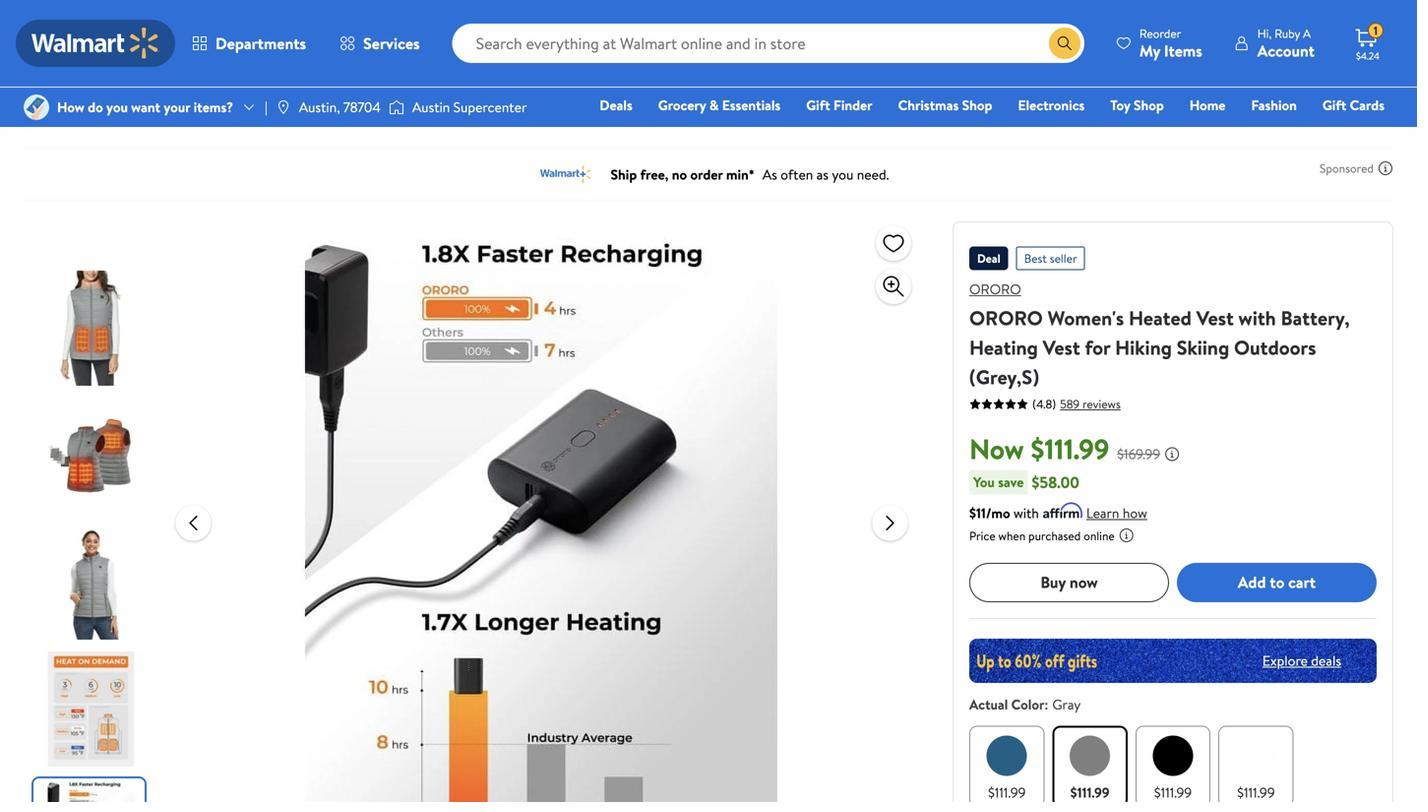 Task type: locate. For each thing, give the bounding box(es) containing it.
heating
[[969, 334, 1038, 361]]

1 horizontal spatial shop
[[1134, 95, 1164, 115]]

$11/mo
[[969, 503, 1010, 522]]

items
[[1164, 40, 1202, 62]]

1 shop from the left
[[962, 95, 992, 115]]

do
[[88, 97, 103, 117]]

3 womens from the left
[[333, 103, 384, 123]]

grocery & essentials link
[[649, 94, 789, 116]]

want
[[131, 97, 160, 117]]

grocery
[[658, 95, 706, 115]]

0 horizontal spatial clothing
[[24, 103, 75, 123]]

learn
[[1086, 503, 1119, 522]]

walmart+
[[1326, 123, 1385, 142]]

skiing
[[1177, 334, 1229, 361]]

:
[[1045, 695, 1048, 714]]

2 ororo from the top
[[969, 304, 1043, 332]]

shop
[[962, 95, 992, 115], [1134, 95, 1164, 115]]

ororo women's heated vest with battery, heating vest for hiking skiing outdoors (grey,s) - image 3 of 12 image
[[33, 525, 149, 640]]

add
[[1238, 571, 1266, 593]]

fashion link
[[1242, 94, 1306, 116]]

(4.8)
[[1032, 396, 1056, 412]]

search icon image
[[1057, 35, 1073, 51]]

1 horizontal spatial /
[[210, 103, 215, 123]]

electronics link
[[1009, 94, 1094, 116]]

save
[[998, 472, 1024, 491]]

items?
[[194, 97, 233, 117]]

1 horizontal spatial  image
[[389, 97, 404, 117]]

 image for austin, 78704
[[275, 99, 291, 115]]

next media item image
[[878, 511, 902, 535]]

ororo down deal
[[969, 279, 1021, 299]]

reorder
[[1139, 25, 1181, 42]]

2 / from the left
[[210, 103, 215, 123]]

0 horizontal spatial /
[[83, 103, 88, 123]]

$111.99
[[1031, 430, 1109, 468], [988, 783, 1026, 802], [1070, 783, 1110, 802], [1154, 783, 1192, 802], [1237, 783, 1275, 802]]

0 horizontal spatial shop
[[962, 95, 992, 115]]

shop right the christmas
[[962, 95, 992, 115]]

with inside 'ororo ororo women's heated vest with battery, heating vest for hiking skiing outdoors (grey,s)'
[[1239, 304, 1276, 332]]

589 reviews link
[[1056, 396, 1121, 412]]

0 horizontal spatial gift
[[806, 95, 830, 115]]

battery,
[[1281, 304, 1350, 332]]

$169.99
[[1117, 444, 1160, 464]]

now
[[1070, 571, 1098, 593]]

hi,
[[1257, 25, 1272, 42]]

actual color list
[[965, 722, 1381, 802]]

1 ororo from the top
[[969, 279, 1021, 299]]

|
[[265, 97, 268, 117]]

one debit
[[1234, 123, 1300, 142]]

christmas shop
[[898, 95, 992, 115]]

ororo women's heated vest with battery, heating vest for hiking skiing outdoors (grey,s) - image 2 of 12 image
[[33, 398, 149, 513]]

you
[[106, 97, 128, 117]]

ororo up heating
[[969, 304, 1043, 332]]

one debit link
[[1225, 122, 1309, 143]]

/ left "you"
[[83, 103, 88, 123]]

0 horizontal spatial  image
[[275, 99, 291, 115]]

with up outdoors at right
[[1239, 304, 1276, 332]]

deals link
[[591, 94, 641, 116]]

0 horizontal spatial womens
[[96, 103, 147, 123]]

1 horizontal spatial gift
[[1323, 95, 1347, 115]]

vest left the for
[[1043, 334, 1080, 361]]

2 horizontal spatial womens
[[333, 103, 384, 123]]

account
[[1257, 40, 1315, 62]]

when
[[998, 527, 1026, 544]]

2 shop from the left
[[1134, 95, 1164, 115]]

shop inside "christmas shop" link
[[962, 95, 992, 115]]

2 $111.99 button from the left
[[1052, 726, 1128, 802]]

2 horizontal spatial /
[[320, 103, 325, 123]]

ororo link
[[969, 279, 1021, 299]]

2 womens from the left
[[223, 103, 274, 123]]

gift left cards
[[1323, 95, 1347, 115]]

registry
[[1158, 123, 1208, 142]]

deals
[[600, 95, 633, 115]]

/ right your
[[210, 103, 215, 123]]

reorder my items
[[1139, 25, 1202, 62]]

shop right toy
[[1134, 95, 1164, 115]]

color
[[1011, 695, 1045, 714]]

supercenter
[[453, 97, 527, 117]]

austin, 78704
[[299, 97, 381, 117]]

/ right coats
[[320, 103, 325, 123]]

austin supercenter
[[412, 97, 527, 117]]

outdoors
[[1234, 334, 1316, 361]]

my
[[1139, 40, 1160, 62]]

1 horizontal spatial womens
[[223, 103, 274, 123]]

gift
[[806, 95, 830, 115], [1323, 95, 1347, 115]]

1 gift from the left
[[806, 95, 830, 115]]

explore
[[1263, 651, 1308, 670]]

 image right 78704
[[389, 97, 404, 117]]

gift inside 'gift cards registry'
[[1323, 95, 1347, 115]]

you save $58.00
[[973, 471, 1079, 493]]

 image
[[389, 97, 404, 117], [275, 99, 291, 115]]

toy shop link
[[1102, 94, 1173, 116]]

vest
[[1196, 304, 1234, 332], [1043, 334, 1080, 361]]

 image
[[24, 94, 49, 120]]

learn more about strikethrough prices image
[[1164, 446, 1180, 462]]

clothing link
[[24, 103, 75, 123]]

0 vertical spatial with
[[1239, 304, 1276, 332]]

gift left finder
[[806, 95, 830, 115]]

2 gift from the left
[[1323, 95, 1347, 115]]

1 horizontal spatial with
[[1239, 304, 1276, 332]]

deals
[[1311, 651, 1341, 670]]

 image right |
[[275, 99, 291, 115]]

shop inside 'toy shop' link
[[1134, 95, 1164, 115]]

one
[[1234, 123, 1263, 142]]

departments
[[216, 32, 306, 54]]

womens vests link
[[333, 103, 419, 123]]

austin
[[412, 97, 450, 117]]

1 vertical spatial with
[[1014, 503, 1039, 522]]

purchased
[[1028, 527, 1081, 544]]

1 vertical spatial ororo
[[969, 304, 1043, 332]]

ororo
[[969, 279, 1021, 299], [969, 304, 1043, 332]]

gift inside gift finder link
[[806, 95, 830, 115]]

1 vertical spatial vest
[[1043, 334, 1080, 361]]

$4.24
[[1356, 49, 1380, 62]]

electronics
[[1018, 95, 1085, 115]]

0 horizontal spatial vest
[[1043, 334, 1080, 361]]

0 vertical spatial ororo
[[969, 279, 1021, 299]]

womens
[[96, 103, 147, 123], [223, 103, 274, 123], [333, 103, 384, 123]]

now $111.99
[[969, 430, 1109, 468]]

with up when
[[1014, 503, 1039, 522]]

home
[[1190, 95, 1226, 115]]

1 horizontal spatial clothing
[[150, 103, 202, 123]]

gift cards registry
[[1158, 95, 1385, 142]]

$11/mo with
[[969, 503, 1039, 522]]

vest up skiing
[[1196, 304, 1234, 332]]

1 $111.99 button from the left
[[969, 726, 1045, 802]]

1 horizontal spatial vest
[[1196, 304, 1234, 332]]

registry link
[[1149, 122, 1217, 143]]

learn how button
[[1086, 503, 1147, 523]]

0 horizontal spatial with
[[1014, 503, 1039, 522]]

your
[[164, 97, 190, 117]]

ruby
[[1275, 25, 1300, 42]]

0 vertical spatial vest
[[1196, 304, 1234, 332]]

clothing
[[24, 103, 75, 123], [150, 103, 202, 123]]

with
[[1239, 304, 1276, 332], [1014, 503, 1039, 522]]



Task type: describe. For each thing, give the bounding box(es) containing it.
previous media item image
[[182, 511, 205, 535]]

4 $111.99 button from the left
[[1219, 726, 1294, 802]]

gift for finder
[[806, 95, 830, 115]]

$58.00
[[1032, 471, 1079, 493]]

women's
[[1048, 304, 1124, 332]]

ororo ororo women's heated vest with battery, heating vest for hiking skiing outdoors (grey,s)
[[969, 279, 1350, 391]]

ororo women's heated vest with battery, heating vest for hiking skiing outdoors (grey,s) image
[[227, 221, 857, 802]]

online
[[1084, 527, 1115, 544]]

1 / from the left
[[83, 103, 88, 123]]

gift finder
[[806, 95, 873, 115]]

buy now
[[1041, 571, 1098, 593]]

&
[[709, 95, 719, 115]]

best
[[1024, 250, 1047, 267]]

clothing / womens clothing / womens coats / womens vests
[[24, 103, 419, 123]]

(grey,s)
[[969, 363, 1039, 391]]

(4.8) 589 reviews
[[1032, 396, 1121, 412]]

best seller
[[1024, 250, 1077, 267]]

explore deals
[[1263, 651, 1341, 670]]

sponsored
[[1320, 160, 1374, 177]]

you
[[973, 472, 995, 491]]

explore deals link
[[1255, 643, 1349, 678]]

learn how
[[1086, 503, 1147, 522]]

legal information image
[[1119, 527, 1134, 543]]

home link
[[1181, 94, 1235, 116]]

2 clothing from the left
[[150, 103, 202, 123]]

zoom image modal image
[[882, 275, 905, 298]]

1 womens from the left
[[96, 103, 147, 123]]

78704
[[343, 97, 381, 117]]

Walmart Site-Wide search field
[[452, 24, 1084, 63]]

toy
[[1110, 95, 1130, 115]]

heated
[[1129, 304, 1192, 332]]

how do you want your items?
[[57, 97, 233, 117]]

fashion
[[1251, 95, 1297, 115]]

services button
[[323, 20, 437, 67]]

toy shop
[[1110, 95, 1164, 115]]

ad disclaimer and feedback image
[[1378, 160, 1394, 176]]

add to cart button
[[1177, 563, 1377, 602]]

cards
[[1350, 95, 1385, 115]]

essentials
[[722, 95, 781, 115]]

now
[[969, 430, 1024, 468]]

buy
[[1041, 571, 1066, 593]]

up to sixty percent off deals. shop now. image
[[969, 638, 1377, 683]]

christmas
[[898, 95, 959, 115]]

hi, ruby a account
[[1257, 25, 1315, 62]]

ororo women's heated vest with battery, heating vest for hiking skiing outdoors (grey,s) - image 4 of 12 image
[[33, 651, 149, 767]]

1 clothing from the left
[[24, 103, 75, 123]]

actual
[[969, 695, 1008, 714]]

gift for cards
[[1323, 95, 1347, 115]]

deal
[[977, 250, 1001, 267]]

gray
[[1052, 695, 1081, 714]]

cart
[[1288, 571, 1316, 593]]

price when purchased online
[[969, 527, 1115, 544]]

coats
[[277, 103, 312, 123]]

Search search field
[[452, 24, 1084, 63]]

buy now button
[[969, 563, 1169, 602]]

finder
[[834, 95, 873, 115]]

 image for austin supercenter
[[389, 97, 404, 117]]

hiking
[[1115, 334, 1172, 361]]

ororo women's heated vest with battery, heating vest for hiking skiing outdoors (grey,s) - image 1 of 12 image
[[33, 271, 149, 386]]

how
[[1123, 503, 1147, 522]]

womens clothing link
[[96, 103, 202, 123]]

seller
[[1050, 250, 1077, 267]]

reviews
[[1083, 396, 1121, 412]]

christmas shop link
[[889, 94, 1001, 116]]

services
[[363, 32, 420, 54]]

austin,
[[299, 97, 340, 117]]

shop for toy shop
[[1134, 95, 1164, 115]]

shop for christmas shop
[[962, 95, 992, 115]]

1
[[1374, 22, 1378, 39]]

womens coats link
[[223, 103, 312, 123]]

to
[[1270, 571, 1285, 593]]

actual color : gray
[[969, 695, 1081, 714]]

589
[[1060, 396, 1080, 412]]

walmart+ link
[[1317, 122, 1394, 143]]

add to favorites list, ororo women's heated vest with battery, heating vest for hiking skiing outdoors (grey,s) image
[[882, 231, 905, 255]]

affirm image
[[1043, 502, 1082, 518]]

vests
[[387, 103, 419, 123]]

walmart image
[[31, 28, 159, 59]]

3 $111.99 button from the left
[[1135, 726, 1211, 802]]

3 / from the left
[[320, 103, 325, 123]]

for
[[1085, 334, 1110, 361]]

gift cards link
[[1314, 94, 1394, 116]]

departments button
[[175, 20, 323, 67]]

ororo women's heated vest with battery, heating vest for hiking skiing outdoors (grey,s) - image 5 of 12 image
[[33, 778, 149, 802]]



Task type: vqa. For each thing, say whether or not it's contained in the screenshot.
10
no



